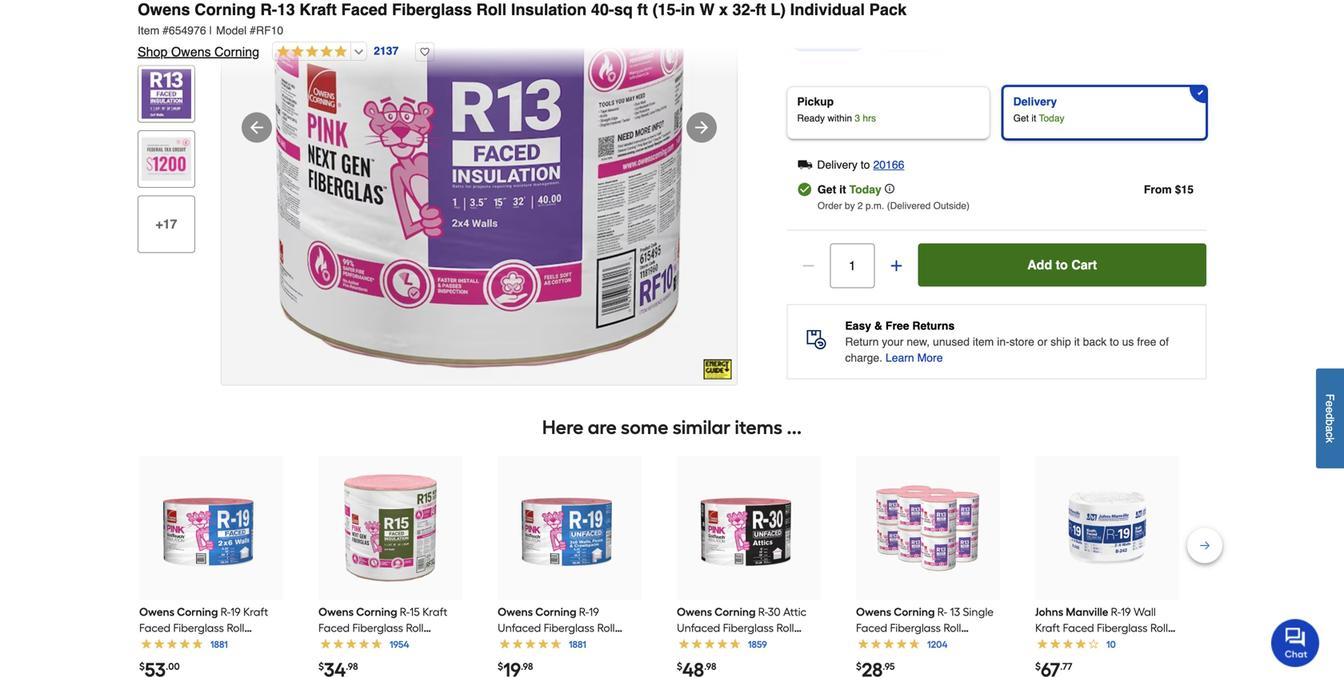 Task type: describe. For each thing, give the bounding box(es) containing it.
cart
[[1072, 258, 1097, 272]]

.95
[[883, 661, 895, 673]]

f e e d b a c k
[[1324, 394, 1337, 444]]

learn more link
[[886, 350, 943, 366]]

rf10
[[256, 24, 283, 37]]

us
[[1122, 336, 1134, 348]]

20166 button
[[873, 155, 905, 174]]

$ for owens corning 'link' corresponding to owens corning r-19 unfaced fiberglass roll insulation 48.96-sq ft (15-in w x 39.2-ft l) individual pack image
[[498, 661, 503, 673]]

owens corning for owens corning r-19 unfaced fiberglass roll insulation 48.96-sq ft (15-in w x 39.2-ft l) individual pack image
[[498, 606, 577, 619]]

...
[[787, 416, 802, 439]]

easy & free returns return your new, unused item in-store or ship it back to us free of charge.
[[845, 320, 1169, 364]]

owens corning  #rf10 - thumbnail2 image
[[142, 69, 191, 119]]

return
[[845, 336, 879, 348]]

of
[[1160, 336, 1169, 348]]

corning for the 'owens corning r-15 kraft faced fiberglass roll insulation 30-sq ft (15-in w x 24-ft l) individual pack' image
[[356, 606, 397, 619]]

order by 2 p.m. (delivered outside)
[[818, 201, 970, 212]]

owens corning r-19 unfaced fiberglass roll insulation 48.96-sq ft (15-in w x 39.2-ft l) individual pack image
[[512, 471, 627, 586]]

option group containing pickup
[[780, 80, 1213, 145]]

ship
[[1051, 336, 1071, 348]]

x
[[719, 0, 728, 19]]

Stepper number input field with increment and decrement buttons number field
[[830, 244, 875, 288]]

0 horizontal spatial get
[[818, 183, 836, 196]]

$ for the 'owens corning r-15 kraft faced fiberglass roll insulation 30-sq ft (15-in w x 24-ft l) individual pack' image owens corning 'link'
[[318, 661, 324, 673]]

owens corning link for owens corning r-30 attic unfaced fiberglass roll insulation 31.25-sq ft (15-in w x 25-ft l) individual pack image
[[677, 606, 814, 667]]

delivery for to
[[817, 158, 858, 171]]

new,
[[907, 336, 930, 348]]

owens corning link for owens corning r-19 unfaced fiberglass roll insulation 48.96-sq ft (15-in w x 39.2-ft l) individual pack image
[[498, 606, 630, 678]]

d
[[1324, 414, 1337, 420]]

$ for owens corning r- 13 single faced fiberglass roll insulation 40-sq ft (15-in w x 32-ft l) individual pack image owens corning 'link'
[[856, 661, 862, 673]]

add to cart
[[1028, 258, 1097, 272]]

sq
[[614, 0, 633, 19]]

1 vertical spatial it
[[839, 183, 846, 196]]

b
[[1324, 420, 1337, 426]]

in
[[681, 0, 695, 19]]

to inside easy & free returns return your new, unused item in-store or ship it back to us free of charge.
[[1110, 336, 1119, 348]]

owens for owens corning r- 13 single faced fiberglass roll insulation 40-sq ft (15-in w x 32-ft l) individual pack image
[[856, 606, 891, 619]]

johns manville r-19 wall kraft faced fiberglass roll insulation 75.07-sq ft (23-in w x 39.16-ft l) individual pack image
[[1050, 471, 1165, 586]]

within
[[828, 113, 852, 124]]

owens corning  #rf10 - thumbnail3 image
[[142, 134, 191, 184]]

learn more
[[886, 352, 943, 364]]

by
[[845, 201, 855, 212]]

delivery get it today
[[1014, 95, 1065, 124]]

owens corning for owens corning r- 13 single faced fiberglass roll insulation 40-sq ft (15-in w x 32-ft l) individual pack image
[[856, 606, 935, 619]]

from $15
[[1144, 183, 1194, 196]]

item
[[138, 24, 159, 37]]

13
[[277, 0, 295, 19]]

arrow right image
[[692, 118, 711, 137]]

charge.
[[845, 352, 883, 364]]

add to cart button
[[918, 244, 1207, 287]]

&
[[875, 320, 883, 332]]

minus image
[[800, 258, 816, 274]]

plus image
[[888, 258, 904, 274]]

|
[[209, 24, 212, 37]]

faced
[[341, 0, 388, 19]]

corning for owens corning r-30 attic unfaced fiberglass roll insulation 31.25-sq ft (15-in w x 25-ft l) individual pack image
[[715, 606, 756, 619]]

.77
[[1060, 661, 1073, 673]]

owens corning r-19 kraft faced fiberglass roll insulation 48.96-sq ft (15-in w x 39.2-ft l) individual pack image
[[154, 471, 269, 586]]

pickup ready within 3 hrs
[[797, 95, 876, 124]]

40-
[[591, 0, 614, 19]]

owens for owens corning r-19 kraft faced fiberglass roll insulation 48.96-sq ft (15-in w x 39.2-ft l) individual pack image
[[139, 606, 175, 619]]

items
[[735, 416, 783, 439]]

or
[[1038, 336, 1048, 348]]

from
[[1144, 183, 1172, 196]]

1 ft from the left
[[637, 0, 648, 19]]

w
[[700, 0, 715, 19]]

3
[[855, 113, 860, 124]]

a
[[1324, 426, 1337, 432]]

heart outline image
[[415, 42, 435, 62]]

pack
[[869, 0, 907, 19]]

returns
[[912, 320, 955, 332]]

owens for owens corning r-30 attic unfaced fiberglass roll insulation 31.25-sq ft (15-in w x 25-ft l) individual pack image
[[677, 606, 712, 619]]

delivery for get
[[1014, 95, 1057, 108]]

pickup
[[797, 95, 834, 108]]

arrow left image
[[247, 118, 266, 137]]

20166
[[873, 158, 905, 171]]

here are some similar items ...
[[542, 416, 802, 439]]

delivery to 20166
[[817, 158, 905, 171]]

r-
[[260, 0, 277, 19]]

similar
[[673, 416, 731, 439]]

are
[[588, 416, 617, 439]]

2 e from the top
[[1324, 407, 1337, 414]]

owens corning r- 13 single faced fiberglass roll insulation 40-sq ft (15-in w x 32-ft l) individual pack image
[[871, 471, 986, 586]]

2 ft from the left
[[756, 0, 766, 19]]

owens inside 'owens corning r-13 kraft faced fiberglass roll insulation 40-sq ft (15-in w x 32-ft l) individual pack item # 654976 | model # rf10'
[[138, 0, 190, 19]]

it inside delivery get it today
[[1032, 113, 1036, 124]]

4.7 stars image
[[273, 45, 347, 60]]

.98 for owens corning 'link' corresponding to owens corning r-19 unfaced fiberglass roll insulation 48.96-sq ft (15-in w x 39.2-ft l) individual pack image
[[521, 661, 533, 673]]

back
[[1083, 336, 1107, 348]]

owens corning r-30 attic unfaced fiberglass roll insulation 31.25-sq ft (15-in w x 25-ft l) individual pack image
[[691, 471, 807, 586]]

+17
[[156, 217, 177, 232]]

shop
[[138, 44, 168, 59]]

p.m.
[[866, 201, 884, 212]]

owens corning  #rf10 image
[[222, 0, 737, 385]]

owens corning r-15 kraft faced fiberglass roll insulation 30-sq ft (15-in w x 24-ft l) individual pack image
[[333, 471, 448, 586]]



Task type: vqa. For each thing, say whether or not it's contained in the screenshot.
Faced
yes



Task type: locate. For each thing, give the bounding box(es) containing it.
item
[[973, 336, 994, 348]]

owens corning for owens corning r-30 attic unfaced fiberglass roll insulation 31.25-sq ft (15-in w x 25-ft l) individual pack image
[[677, 606, 756, 619]]

to for delivery
[[861, 158, 870, 171]]

owens corning link for owens corning r-19 kraft faced fiberglass roll insulation 48.96-sq ft (15-in w x 39.2-ft l) individual pack image
[[139, 606, 272, 678]]

johns manville
[[1035, 606, 1109, 619]]

1 owens corning from the left
[[139, 606, 218, 619]]

.98 for the 'owens corning r-15 kraft faced fiberglass roll insulation 30-sq ft (15-in w x 24-ft l) individual pack' image owens corning 'link'
[[346, 661, 358, 673]]

2 owens corning from the left
[[318, 606, 397, 619]]

to left 20166
[[861, 158, 870, 171]]

(15-
[[652, 0, 681, 19]]

learn
[[886, 352, 914, 364]]

corning for owens corning r-19 kraft faced fiberglass roll insulation 48.96-sq ft (15-in w x 39.2-ft l) individual pack image
[[177, 606, 218, 619]]

(delivered
[[887, 201, 931, 212]]

to left us
[[1110, 336, 1119, 348]]

0 vertical spatial get
[[1014, 113, 1029, 124]]

model
[[216, 24, 247, 37]]

$ for owens corning 'link' related to owens corning r-30 attic unfaced fiberglass roll insulation 31.25-sq ft (15-in w x 25-ft l) individual pack image
[[677, 661, 683, 673]]

0 horizontal spatial today
[[849, 183, 882, 196]]

add
[[1028, 258, 1052, 272]]

ft
[[637, 0, 648, 19], [756, 0, 766, 19]]

get inside delivery get it today
[[1014, 113, 1029, 124]]

johns
[[1035, 606, 1064, 619]]

it
[[1032, 113, 1036, 124], [839, 183, 846, 196], [1074, 336, 1080, 348]]

$
[[139, 661, 145, 673], [318, 661, 324, 673], [498, 661, 503, 673], [677, 661, 683, 673], [856, 661, 862, 673], [1035, 661, 1041, 673]]

owens corning link for the 'owens corning r-15 kraft faced fiberglass roll insulation 30-sq ft (15-in w x 24-ft l) individual pack' image
[[318, 606, 460, 667]]

# right 'item' at the left of page
[[163, 24, 169, 37]]

corning inside 'owens corning r-13 kraft faced fiberglass roll insulation 40-sq ft (15-in w x 32-ft l) individual pack item # 654976 | model # rf10'
[[195, 0, 256, 19]]

3 owens corning link from the left
[[498, 606, 630, 678]]

owens corning r-13 kraft faced fiberglass roll insulation 40-sq ft (15-in w x 32-ft l) individual pack item # 654976 | model # rf10
[[138, 0, 907, 37]]

0 horizontal spatial delivery
[[817, 158, 858, 171]]

in-
[[997, 336, 1010, 348]]

owens for the 'owens corning r-15 kraft faced fiberglass roll insulation 30-sq ft (15-in w x 24-ft l) individual pack' image
[[318, 606, 354, 619]]

2 owens corning link from the left
[[318, 606, 460, 667]]

1 vertical spatial today
[[849, 183, 882, 196]]

2 horizontal spatial .98
[[704, 661, 716, 673]]

0 vertical spatial delivery
[[1014, 95, 1057, 108]]

to
[[861, 158, 870, 171], [1056, 258, 1068, 272], [1110, 336, 1119, 348]]

to inside button
[[1056, 258, 1068, 272]]

it inside easy & free returns return your new, unused item in-store or ship it back to us free of charge.
[[1074, 336, 1080, 348]]

0 horizontal spatial #
[[163, 24, 169, 37]]

1 horizontal spatial delivery
[[1014, 95, 1057, 108]]

5 owens corning link from the left
[[856, 606, 998, 667]]

insulation
[[511, 0, 587, 19]]

e up the b
[[1324, 407, 1337, 414]]

5 $ from the left
[[856, 661, 862, 673]]

manville
[[1066, 606, 1109, 619]]

hrs
[[863, 113, 876, 124]]

0 vertical spatial to
[[861, 158, 870, 171]]

4 owens corning link from the left
[[677, 606, 814, 667]]

c
[[1324, 432, 1337, 438]]

4 owens corning from the left
[[677, 606, 756, 619]]

1 horizontal spatial .98
[[521, 661, 533, 673]]

f e e d b a c k button
[[1316, 369, 1344, 469]]

unused
[[933, 336, 970, 348]]

2
[[858, 201, 863, 212]]

corning
[[195, 0, 256, 19], [214, 44, 259, 59], [177, 606, 218, 619], [356, 606, 397, 619], [535, 606, 577, 619], [715, 606, 756, 619], [894, 606, 935, 619]]

.98 for owens corning 'link' related to owens corning r-30 attic unfaced fiberglass roll insulation 31.25-sq ft (15-in w x 25-ft l) individual pack image
[[704, 661, 716, 673]]

6 $ from the left
[[1035, 661, 1041, 673]]

kraft
[[299, 0, 337, 19]]

corning for owens corning r-19 unfaced fiberglass roll insulation 48.96-sq ft (15-in w x 39.2-ft l) individual pack image
[[535, 606, 577, 619]]

3 $ from the left
[[498, 661, 503, 673]]

store
[[1010, 336, 1035, 348]]

#
[[163, 24, 169, 37], [250, 24, 256, 37]]

1 owens corning link from the left
[[139, 606, 272, 678]]

0 horizontal spatial ft
[[637, 0, 648, 19]]

1 # from the left
[[163, 24, 169, 37]]

ft left l)
[[756, 0, 766, 19]]

delivery inside delivery get it today
[[1014, 95, 1057, 108]]

truck filled image
[[798, 157, 812, 172]]

1 vertical spatial delivery
[[817, 158, 858, 171]]

your
[[882, 336, 904, 348]]

check circle filled image
[[798, 182, 811, 197]]

$ for johns manville link
[[1035, 661, 1041, 673]]

0 horizontal spatial it
[[839, 183, 846, 196]]

to for add
[[1056, 258, 1068, 272]]

corning for owens corning r- 13 single faced fiberglass roll insulation 40-sq ft (15-in w x 32-ft l) individual pack image
[[894, 606, 935, 619]]

654976
[[169, 24, 206, 37]]

1 horizontal spatial it
[[1032, 113, 1036, 124]]

some
[[621, 416, 668, 439]]

3 .98 from the left
[[704, 661, 716, 673]]

owens corning for the 'owens corning r-15 kraft faced fiberglass roll insulation 30-sq ft (15-in w x 24-ft l) individual pack' image
[[318, 606, 397, 619]]

individual
[[790, 0, 865, 19]]

0 horizontal spatial to
[[861, 158, 870, 171]]

delivery
[[1014, 95, 1057, 108], [817, 158, 858, 171]]

2 .98 from the left
[[521, 661, 533, 673]]

owens for owens corning r-19 unfaced fiberglass roll insulation 48.96-sq ft (15-in w x 39.2-ft l) individual pack image
[[498, 606, 533, 619]]

today inside delivery get it today
[[1039, 113, 1065, 124]]

f
[[1324, 394, 1337, 401]]

shop owens corning
[[138, 44, 259, 59]]

order
[[818, 201, 842, 212]]

ft right sq
[[637, 0, 648, 19]]

easy
[[845, 320, 871, 332]]

# right model
[[250, 24, 256, 37]]

2 horizontal spatial to
[[1110, 336, 1119, 348]]

0 vertical spatial it
[[1032, 113, 1036, 124]]

info image
[[885, 184, 894, 193]]

2137
[[374, 45, 399, 57]]

e up d
[[1324, 401, 1337, 407]]

1 vertical spatial to
[[1056, 258, 1068, 272]]

free
[[886, 320, 909, 332]]

owens corning
[[139, 606, 218, 619], [318, 606, 397, 619], [498, 606, 577, 619], [677, 606, 756, 619], [856, 606, 935, 619]]

l)
[[771, 0, 786, 19]]

more
[[917, 352, 943, 364]]

free
[[1137, 336, 1157, 348]]

$15
[[1175, 183, 1194, 196]]

0 vertical spatial today
[[1039, 113, 1065, 124]]

owens corning for owens corning r-19 kraft faced fiberglass roll insulation 48.96-sq ft (15-in w x 39.2-ft l) individual pack image
[[139, 606, 218, 619]]

here are some similar items ... heading
[[138, 412, 1207, 444]]

1 $ from the left
[[139, 661, 145, 673]]

fiberglass
[[392, 0, 472, 19]]

to right add
[[1056, 258, 1068, 272]]

chat invite button image
[[1271, 619, 1320, 668]]

1 horizontal spatial ft
[[756, 0, 766, 19]]

option group
[[780, 80, 1213, 145]]

.00
[[166, 661, 180, 673]]

2 horizontal spatial it
[[1074, 336, 1080, 348]]

2 vertical spatial to
[[1110, 336, 1119, 348]]

3 owens corning from the left
[[498, 606, 577, 619]]

get it today
[[818, 183, 882, 196]]

4 $ from the left
[[677, 661, 683, 673]]

item number 6 5 4 9 7 6 and model number r f 1 0 element
[[138, 22, 1207, 38]]

0 horizontal spatial .98
[[346, 661, 358, 673]]

johns manville link
[[1035, 606, 1176, 678]]

5 owens corning from the left
[[856, 606, 935, 619]]

1 vertical spatial get
[[818, 183, 836, 196]]

1 horizontal spatial #
[[250, 24, 256, 37]]

2 # from the left
[[250, 24, 256, 37]]

roll
[[476, 0, 507, 19]]

ready
[[797, 113, 825, 124]]

1 horizontal spatial get
[[1014, 113, 1029, 124]]

owens corning link for owens corning r- 13 single faced fiberglass roll insulation 40-sq ft (15-in w x 32-ft l) individual pack image
[[856, 606, 998, 667]]

2 $ from the left
[[318, 661, 324, 673]]

owens
[[138, 0, 190, 19], [171, 44, 211, 59], [139, 606, 175, 619], [318, 606, 354, 619], [498, 606, 533, 619], [677, 606, 712, 619], [856, 606, 891, 619]]

+17 button
[[138, 196, 195, 253]]

1 e from the top
[[1324, 401, 1337, 407]]

here
[[542, 416, 584, 439]]

owens corning link
[[139, 606, 272, 678], [318, 606, 460, 667], [498, 606, 630, 678], [677, 606, 814, 667], [856, 606, 998, 667]]

1 horizontal spatial today
[[1039, 113, 1065, 124]]

get
[[1014, 113, 1029, 124], [818, 183, 836, 196]]

k
[[1324, 438, 1337, 444]]

1 horizontal spatial to
[[1056, 258, 1068, 272]]

$ for owens corning r-19 kraft faced fiberglass roll insulation 48.96-sq ft (15-in w x 39.2-ft l) individual pack image's owens corning 'link'
[[139, 661, 145, 673]]

1 .98 from the left
[[346, 661, 358, 673]]

energy guide image
[[704, 360, 732, 380]]

outside)
[[933, 201, 970, 212]]

32-
[[733, 0, 756, 19]]

2 vertical spatial it
[[1074, 336, 1080, 348]]



